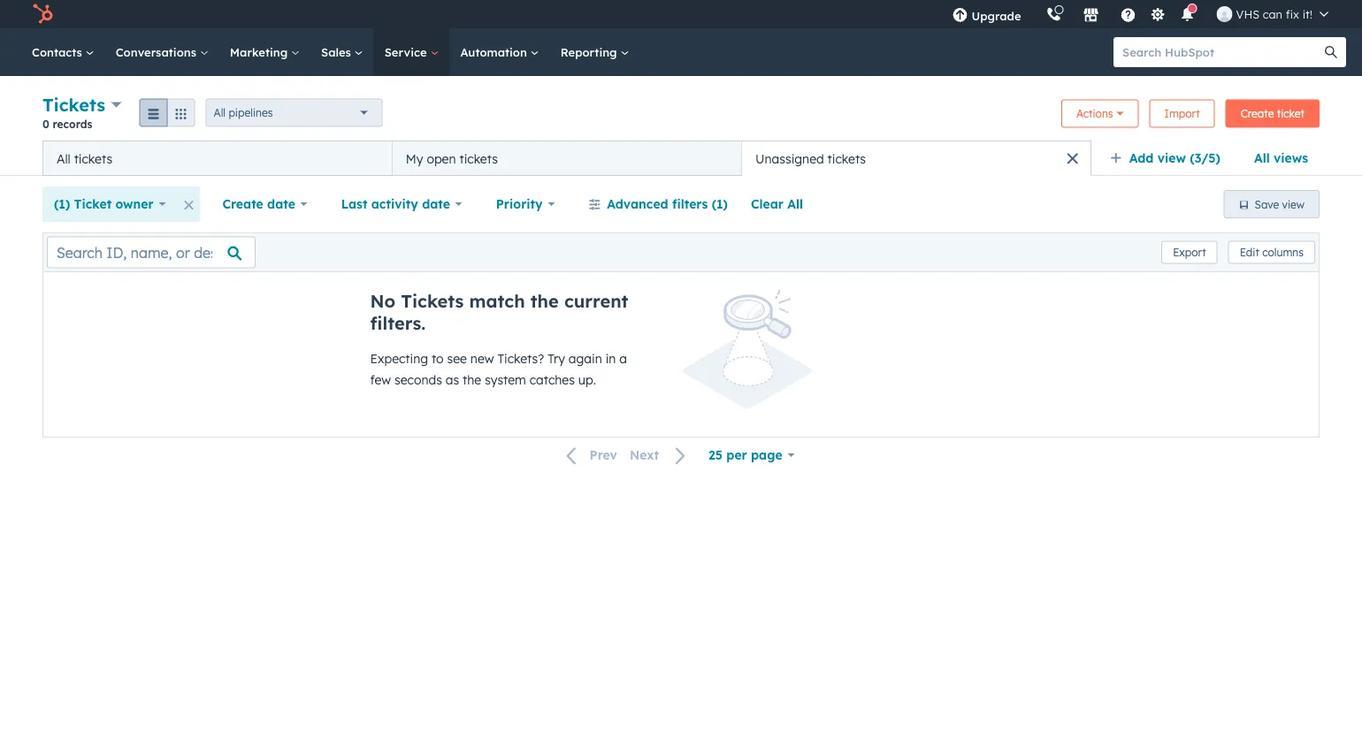 Task type: locate. For each thing, give the bounding box(es) containing it.
(1) inside popup button
[[54, 196, 70, 212]]

contacts
[[32, 45, 86, 59]]

tickets inside 'all tickets' 'button'
[[74, 151, 112, 166]]

pipelines
[[229, 106, 273, 119]]

all views link
[[1243, 141, 1320, 176]]

marketplaces button
[[1073, 0, 1110, 28]]

the inside no tickets match the current filters.
[[531, 290, 559, 312]]

automation link
[[450, 28, 550, 76]]

clear
[[751, 196, 784, 212]]

search image
[[1326, 46, 1338, 58]]

1 horizontal spatial (1)
[[712, 196, 728, 212]]

all left views
[[1255, 150, 1270, 166]]

columns
[[1263, 246, 1304, 259]]

all views
[[1255, 150, 1309, 166]]

menu
[[940, 0, 1341, 28]]

2 date from the left
[[422, 196, 450, 212]]

3 tickets from the left
[[828, 151, 866, 166]]

new
[[471, 351, 494, 367]]

view right save
[[1283, 198, 1305, 211]]

0 vertical spatial tickets
[[42, 94, 105, 116]]

next
[[630, 448, 659, 463]]

0 vertical spatial view
[[1158, 150, 1187, 166]]

1 vertical spatial view
[[1283, 198, 1305, 211]]

1 horizontal spatial date
[[422, 196, 450, 212]]

create inside button
[[1241, 107, 1275, 120]]

all inside 'button'
[[57, 151, 71, 166]]

service
[[385, 45, 430, 59]]

0 horizontal spatial view
[[1158, 150, 1187, 166]]

(1) right filters
[[712, 196, 728, 212]]

advanced filters (1)
[[607, 196, 728, 212]]

create left ticket
[[1241, 107, 1275, 120]]

catches
[[530, 373, 575, 388]]

create inside popup button
[[222, 196, 264, 212]]

(1) left ticket
[[54, 196, 70, 212]]

reporting link
[[550, 28, 640, 76]]

Search ID, name, or description search field
[[47, 237, 256, 269]]

tickets inside no tickets match the current filters.
[[401, 290, 464, 312]]

save
[[1255, 198, 1280, 211]]

date inside popup button
[[422, 196, 450, 212]]

see
[[447, 351, 467, 367]]

marketplaces image
[[1084, 8, 1099, 24]]

tickets right unassigned
[[828, 151, 866, 166]]

0 horizontal spatial date
[[267, 196, 296, 212]]

(1) ticket owner button
[[42, 187, 177, 222]]

priority button
[[485, 187, 567, 222]]

0 horizontal spatial (1)
[[54, 196, 70, 212]]

(1)
[[54, 196, 70, 212], [712, 196, 728, 212]]

all down 0 records at top
[[57, 151, 71, 166]]

views
[[1274, 150, 1309, 166]]

date left last
[[267, 196, 296, 212]]

tickets banner
[[42, 92, 1320, 141]]

1 horizontal spatial create
[[1241, 107, 1275, 120]]

1 horizontal spatial tickets
[[401, 290, 464, 312]]

(1) ticket owner
[[54, 196, 154, 212]]

0 horizontal spatial create
[[222, 196, 264, 212]]

advanced filters (1) button
[[577, 187, 740, 222]]

1 (1) from the left
[[54, 196, 70, 212]]

menu containing vhs can fix it!
[[940, 0, 1341, 28]]

fix
[[1286, 7, 1300, 21]]

create ticket
[[1241, 107, 1305, 120]]

the right match at the left top
[[531, 290, 559, 312]]

all
[[214, 106, 226, 119], [1255, 150, 1270, 166], [57, 151, 71, 166], [788, 196, 803, 212]]

the right as
[[463, 373, 482, 388]]

date right activity
[[422, 196, 450, 212]]

notifications button
[[1173, 0, 1203, 28]]

no tickets match the current filters.
[[370, 290, 629, 334]]

upgrade image
[[953, 8, 968, 24]]

actions
[[1077, 107, 1114, 120]]

1 horizontal spatial tickets
[[460, 151, 498, 166]]

help image
[[1121, 8, 1137, 24]]

export
[[1173, 246, 1207, 259]]

tickets down records
[[74, 151, 112, 166]]

menu item
[[1034, 0, 1038, 28]]

view
[[1158, 150, 1187, 166], [1283, 198, 1305, 211]]

tickets up records
[[42, 94, 105, 116]]

all pipelines
[[214, 106, 273, 119]]

edit columns button
[[1229, 241, 1316, 264]]

view inside "popup button"
[[1158, 150, 1187, 166]]

expecting
[[370, 351, 428, 367]]

0 horizontal spatial the
[[463, 373, 482, 388]]

Search HubSpot search field
[[1114, 37, 1331, 67]]

1 vertical spatial the
[[463, 373, 482, 388]]

advanced
[[607, 196, 669, 212]]

export button
[[1162, 241, 1218, 264]]

as
[[446, 373, 459, 388]]

view for add
[[1158, 150, 1187, 166]]

view inside button
[[1283, 198, 1305, 211]]

import button
[[1150, 100, 1216, 128]]

contacts link
[[21, 28, 105, 76]]

all left pipelines
[[214, 106, 226, 119]]

2 horizontal spatial tickets
[[828, 151, 866, 166]]

tickets right open
[[460, 151, 498, 166]]

1 vertical spatial create
[[222, 196, 264, 212]]

create for create date
[[222, 196, 264, 212]]

create ticket button
[[1226, 100, 1320, 128]]

25 per page button
[[697, 438, 807, 473]]

settings image
[[1150, 8, 1166, 23]]

search button
[[1317, 37, 1347, 67]]

terry turtle image
[[1217, 6, 1233, 22]]

0 vertical spatial the
[[531, 290, 559, 312]]

tickets
[[42, 94, 105, 116], [401, 290, 464, 312]]

edit
[[1240, 246, 1260, 259]]

unassigned
[[756, 151, 824, 166]]

create down 'all tickets' 'button'
[[222, 196, 264, 212]]

1 horizontal spatial the
[[531, 290, 559, 312]]

0 horizontal spatial tickets
[[42, 94, 105, 116]]

sales link
[[311, 28, 374, 76]]

1 date from the left
[[267, 196, 296, 212]]

filters.
[[370, 312, 426, 334]]

add
[[1130, 150, 1154, 166]]

group
[[139, 99, 195, 127]]

create date
[[222, 196, 296, 212]]

2 tickets from the left
[[460, 151, 498, 166]]

2 (1) from the left
[[712, 196, 728, 212]]

all inside popup button
[[214, 106, 226, 119]]

the
[[531, 290, 559, 312], [463, 373, 482, 388]]

unassigned tickets button
[[742, 141, 1092, 176]]

import
[[1165, 107, 1201, 120]]

again
[[569, 351, 602, 367]]

all right clear
[[788, 196, 803, 212]]

1 vertical spatial tickets
[[401, 290, 464, 312]]

date inside popup button
[[267, 196, 296, 212]]

1 horizontal spatial view
[[1283, 198, 1305, 211]]

view right add
[[1158, 150, 1187, 166]]

tickets inside 'unassigned tickets' button
[[828, 151, 866, 166]]

25
[[709, 448, 723, 463]]

0 horizontal spatial tickets
[[74, 151, 112, 166]]

filters
[[672, 196, 708, 212]]

tickets
[[74, 151, 112, 166], [460, 151, 498, 166], [828, 151, 866, 166]]

0 vertical spatial create
[[1241, 107, 1275, 120]]

all for all pipelines
[[214, 106, 226, 119]]

help button
[[1114, 0, 1144, 28]]

ticket
[[1278, 107, 1305, 120]]

prev button
[[556, 444, 624, 468]]

1 tickets from the left
[[74, 151, 112, 166]]

ticket
[[74, 196, 112, 212]]

tickets right 'no' in the top left of the page
[[401, 290, 464, 312]]

save view button
[[1224, 190, 1320, 219]]

seconds
[[395, 373, 442, 388]]



Task type: vqa. For each thing, say whether or not it's contained in the screenshot.
views
yes



Task type: describe. For each thing, give the bounding box(es) containing it.
calling icon image
[[1046, 7, 1062, 23]]

(3/5)
[[1190, 150, 1221, 166]]

save view
[[1255, 198, 1305, 211]]

match
[[469, 290, 525, 312]]

next button
[[624, 444, 697, 468]]

all for all views
[[1255, 150, 1270, 166]]

edit columns
[[1240, 246, 1304, 259]]

a
[[620, 351, 627, 367]]

activity
[[371, 196, 418, 212]]

to
[[432, 351, 444, 367]]

all tickets button
[[42, 141, 392, 176]]

open
[[427, 151, 456, 166]]

all inside button
[[788, 196, 803, 212]]

last
[[341, 196, 368, 212]]

(1) inside button
[[712, 196, 728, 212]]

last activity date button
[[330, 187, 474, 222]]

conversations
[[116, 45, 200, 59]]

priority
[[496, 196, 543, 212]]

group inside tickets banner
[[139, 99, 195, 127]]

my open tickets button
[[392, 141, 742, 176]]

the inside expecting to see new tickets? try again in a few seconds as the system catches up.
[[463, 373, 482, 388]]

add view (3/5) button
[[1099, 141, 1243, 176]]

all pipelines button
[[206, 99, 383, 127]]

create for create ticket
[[1241, 107, 1275, 120]]

add view (3/5)
[[1130, 150, 1221, 166]]

calling icon button
[[1039, 2, 1069, 26]]

clear all
[[751, 196, 803, 212]]

all for all tickets
[[57, 151, 71, 166]]

vhs can fix it!
[[1237, 7, 1313, 21]]

create date button
[[211, 187, 319, 222]]

upgrade
[[972, 8, 1022, 23]]

no
[[370, 290, 396, 312]]

tickets for unassigned tickets
[[828, 151, 866, 166]]

it!
[[1303, 7, 1313, 21]]

unassigned tickets
[[756, 151, 866, 166]]

can
[[1263, 7, 1283, 21]]

pagination navigation
[[556, 444, 697, 468]]

records
[[53, 117, 92, 131]]

notifications image
[[1180, 8, 1196, 24]]

tickets inside tickets popup button
[[42, 94, 105, 116]]

view for save
[[1283, 198, 1305, 211]]

expecting to see new tickets? try again in a few seconds as the system catches up.
[[370, 351, 627, 388]]

25 per page
[[709, 448, 783, 463]]

actions button
[[1062, 100, 1139, 128]]

vhs can fix it! button
[[1207, 0, 1340, 28]]

clear all button
[[740, 187, 815, 222]]

vhs
[[1237, 7, 1260, 21]]

tickets inside "my open tickets" button
[[460, 151, 498, 166]]

tickets button
[[42, 92, 122, 118]]

system
[[485, 373, 526, 388]]

in
[[606, 351, 616, 367]]

0
[[42, 117, 49, 131]]

0 records
[[42, 117, 92, 131]]

service link
[[374, 28, 450, 76]]

marketing link
[[219, 28, 311, 76]]

current
[[564, 290, 629, 312]]

page
[[751, 448, 783, 463]]

try
[[548, 351, 565, 367]]

per
[[727, 448, 747, 463]]

prev
[[590, 448, 618, 463]]

my open tickets
[[406, 151, 498, 166]]

last activity date
[[341, 196, 450, 212]]

hubspot link
[[21, 4, 66, 25]]

tickets?
[[498, 351, 544, 367]]

few
[[370, 373, 391, 388]]

tickets for all tickets
[[74, 151, 112, 166]]

reporting
[[561, 45, 621, 59]]

marketing
[[230, 45, 291, 59]]

automation
[[460, 45, 531, 59]]

up.
[[579, 373, 596, 388]]

conversations link
[[105, 28, 219, 76]]

settings link
[[1147, 5, 1169, 23]]

all tickets
[[57, 151, 112, 166]]

hubspot image
[[32, 4, 53, 25]]

owner
[[115, 196, 154, 212]]



